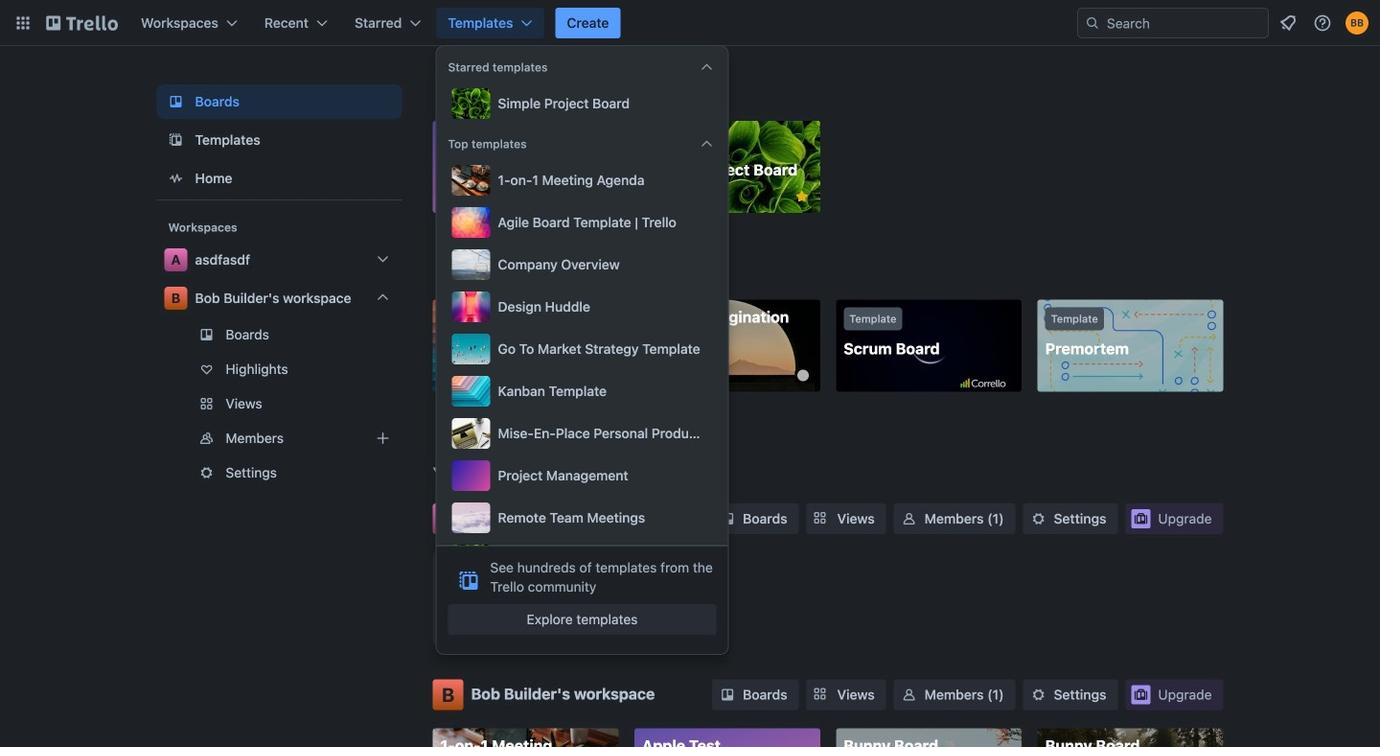 Task type: describe. For each thing, give the bounding box(es) containing it.
bob builder (bobbuilder40) image
[[1346, 12, 1369, 35]]

2 collapse image from the top
[[700, 136, 715, 152]]

search image
[[1086, 15, 1101, 31]]

primary element
[[0, 0, 1381, 46]]

there is new activity on this board. image
[[798, 370, 809, 381]]



Task type: locate. For each thing, give the bounding box(es) containing it.
add image
[[372, 427, 395, 450]]

sm image
[[900, 685, 919, 704]]

back to home image
[[46, 8, 118, 38]]

click to unstar this board. it will be removed from your starred list. image
[[794, 188, 811, 205]]

sm image
[[718, 509, 738, 528], [900, 509, 919, 528], [1030, 509, 1049, 528], [718, 685, 738, 704], [1030, 685, 1049, 704]]

template board image
[[164, 129, 187, 152]]

collapse image
[[700, 59, 715, 75], [700, 136, 715, 152]]

1 vertical spatial collapse image
[[700, 136, 715, 152]]

open information menu image
[[1314, 13, 1333, 33]]

0 notifications image
[[1277, 12, 1300, 35]]

board image
[[164, 90, 187, 113]]

home image
[[164, 167, 187, 190]]

0 vertical spatial collapse image
[[700, 59, 715, 75]]

menu
[[448, 161, 717, 618]]

Search field
[[1101, 10, 1269, 36]]

1 collapse image from the top
[[700, 59, 715, 75]]



Task type: vqa. For each thing, say whether or not it's contained in the screenshot.
the leftmost sm image
yes



